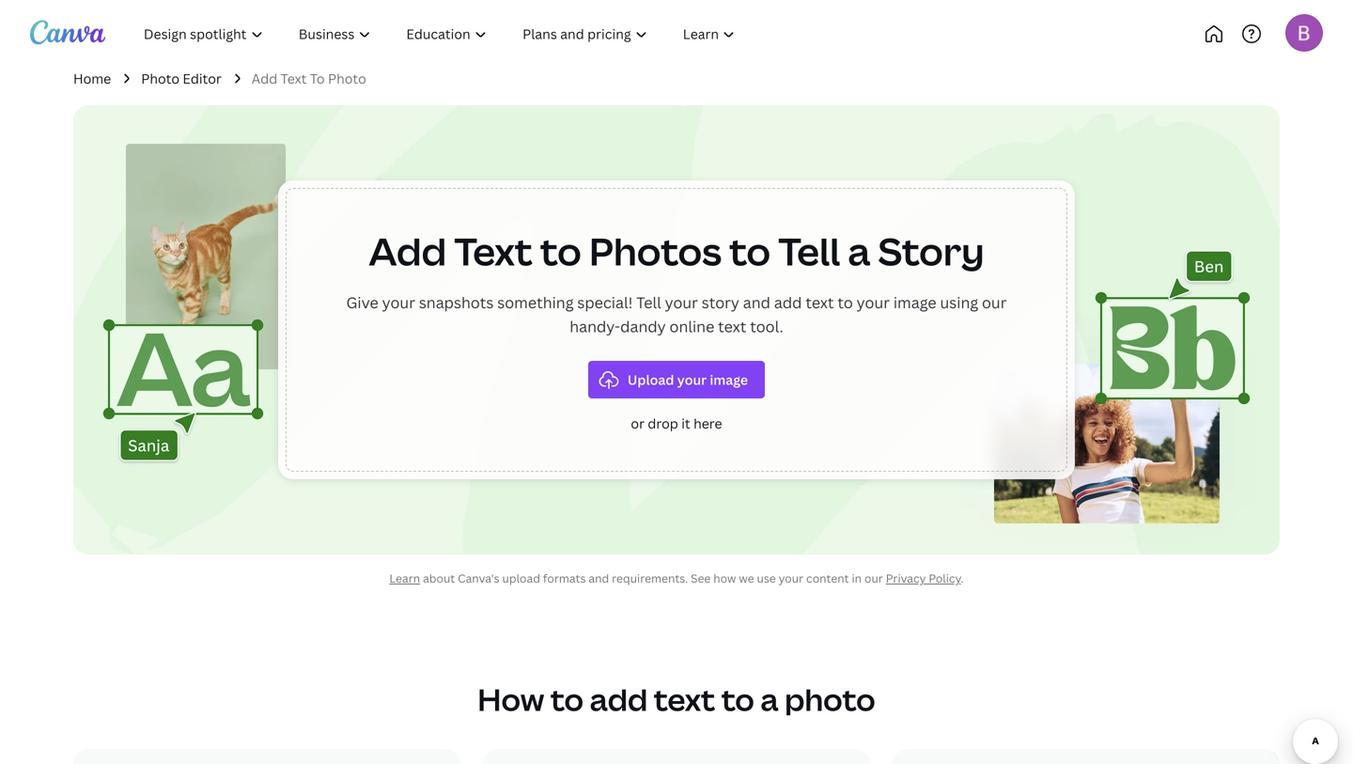 Task type: vqa. For each thing, say whether or not it's contained in the screenshot.
"Social"
no



Task type: locate. For each thing, give the bounding box(es) containing it.
0 horizontal spatial text
[[654, 679, 716, 720]]

policy
[[929, 571, 961, 586]]

photo
[[141, 70, 180, 87], [328, 70, 366, 87]]

and right formats
[[589, 571, 609, 586]]

upload
[[503, 571, 541, 586]]

it
[[682, 415, 691, 433]]

and
[[743, 292, 771, 313], [589, 571, 609, 586]]

1 horizontal spatial add
[[775, 292, 802, 313]]

0 vertical spatial text
[[806, 292, 834, 313]]

photo editor link
[[141, 69, 222, 88]]

photo editor
[[141, 70, 222, 87]]

0 horizontal spatial tell
[[637, 292, 662, 313]]

0 vertical spatial tell
[[779, 225, 841, 276]]

to left image
[[838, 292, 854, 313]]

1 photo from the left
[[141, 70, 180, 87]]

add text to photo tool banner image
[[73, 105, 1281, 555]]

add
[[775, 292, 802, 313], [590, 679, 648, 720]]

0 horizontal spatial add
[[252, 70, 278, 87]]

canva's
[[458, 571, 500, 586]]

snapshots
[[419, 292, 494, 313]]

photo right to
[[328, 70, 366, 87]]

add left to
[[252, 70, 278, 87]]

text left to
[[281, 70, 307, 87]]

1 vertical spatial and
[[589, 571, 609, 586]]

text up snapshots
[[454, 225, 533, 276]]

in
[[852, 571, 862, 586]]

add text to photos to tell a story
[[369, 225, 985, 276]]

0 horizontal spatial and
[[589, 571, 609, 586]]

0 horizontal spatial photo
[[141, 70, 180, 87]]

1 horizontal spatial tell
[[779, 225, 841, 276]]

1 horizontal spatial our
[[982, 292, 1007, 313]]

content
[[807, 571, 850, 586]]

0 vertical spatial our
[[982, 292, 1007, 313]]

to right how
[[551, 679, 584, 720]]

to up something on the top of the page
[[540, 225, 582, 276]]

something
[[498, 292, 574, 313]]

see
[[691, 571, 711, 586]]

1 horizontal spatial text
[[718, 316, 747, 337]]

1 vertical spatial our
[[865, 571, 884, 586]]

and up tool.
[[743, 292, 771, 313]]

0 vertical spatial add
[[252, 70, 278, 87]]

tell up tool.
[[779, 225, 841, 276]]

add up "give"
[[369, 225, 447, 276]]

tool.
[[750, 316, 784, 337]]

add text to photo
[[252, 70, 366, 87]]

a left story
[[848, 225, 871, 276]]

1 vertical spatial tell
[[637, 292, 662, 313]]

give
[[346, 292, 379, 313]]

our right in
[[865, 571, 884, 586]]

0 horizontal spatial text
[[281, 70, 307, 87]]

photos
[[590, 225, 722, 276]]

tell inside give your snapshots something special! tell your story and add text to your image using our handy-dandy online text tool.
[[637, 292, 662, 313]]

0 horizontal spatial a
[[761, 679, 779, 720]]

1 vertical spatial text
[[454, 225, 533, 276]]

or
[[631, 415, 645, 433]]

0 vertical spatial add
[[775, 292, 802, 313]]

or drop it here
[[631, 415, 723, 433]]

handy-
[[570, 316, 621, 337]]

0 vertical spatial a
[[848, 225, 871, 276]]

text
[[806, 292, 834, 313], [718, 316, 747, 337], [654, 679, 716, 720]]

to
[[540, 225, 582, 276], [730, 225, 771, 276], [838, 292, 854, 313], [551, 679, 584, 720], [722, 679, 755, 720]]

text
[[281, 70, 307, 87], [454, 225, 533, 276]]

formats
[[543, 571, 586, 586]]

requirements.
[[612, 571, 688, 586]]

1 horizontal spatial photo
[[328, 70, 366, 87]]

add for add text to photos to tell a story
[[369, 225, 447, 276]]

1 horizontal spatial a
[[848, 225, 871, 276]]

add
[[252, 70, 278, 87], [369, 225, 447, 276]]

and inside give your snapshots something special! tell your story and add text to your image using our handy-dandy online text tool.
[[743, 292, 771, 313]]

tell up dandy
[[637, 292, 662, 313]]

a left photo
[[761, 679, 779, 720]]

story
[[879, 225, 985, 276]]

1 vertical spatial add
[[369, 225, 447, 276]]

0 horizontal spatial add
[[590, 679, 648, 720]]

your
[[382, 292, 416, 313], [665, 292, 698, 313], [857, 292, 890, 313], [779, 571, 804, 586]]

your left image
[[857, 292, 890, 313]]

.
[[961, 571, 964, 586]]

tell
[[779, 225, 841, 276], [637, 292, 662, 313]]

drop
[[648, 415, 679, 433]]

0 vertical spatial and
[[743, 292, 771, 313]]

a
[[848, 225, 871, 276], [761, 679, 779, 720]]

tell for to
[[779, 225, 841, 276]]

1 horizontal spatial add
[[369, 225, 447, 276]]

0 vertical spatial text
[[281, 70, 307, 87]]

our right "using"
[[982, 292, 1007, 313]]

1 horizontal spatial and
[[743, 292, 771, 313]]

our
[[982, 292, 1007, 313], [865, 571, 884, 586]]

1 horizontal spatial text
[[454, 225, 533, 276]]

photo left editor on the top
[[141, 70, 180, 87]]

1 vertical spatial add
[[590, 679, 648, 720]]

1 vertical spatial text
[[718, 316, 747, 337]]

2 horizontal spatial text
[[806, 292, 834, 313]]



Task type: describe. For each thing, give the bounding box(es) containing it.
dandy
[[621, 316, 666, 337]]

2 vertical spatial text
[[654, 679, 716, 720]]

story
[[702, 292, 740, 313]]

about
[[423, 571, 455, 586]]

learn link
[[390, 571, 420, 586]]

how to add text to a photo
[[478, 679, 876, 720]]

online
[[670, 316, 715, 337]]

here
[[694, 415, 723, 433]]

add for add text to photo
[[252, 70, 278, 87]]

privacy
[[886, 571, 926, 586]]

1 vertical spatial a
[[761, 679, 779, 720]]

special!
[[578, 292, 633, 313]]

learn about canva's upload formats and requirements. see how we use your content in our privacy policy .
[[390, 571, 964, 586]]

how
[[478, 679, 545, 720]]

to left photo
[[722, 679, 755, 720]]

tell for special!
[[637, 292, 662, 313]]

to inside give your snapshots something special! tell your story and add text to your image using our handy-dandy online text tool.
[[838, 292, 854, 313]]

home link
[[73, 69, 111, 88]]

2 photo from the left
[[328, 70, 366, 87]]

how
[[714, 571, 737, 586]]

your right use
[[779, 571, 804, 586]]

to up story
[[730, 225, 771, 276]]

text for to
[[281, 70, 307, 87]]

using
[[941, 292, 979, 313]]

add inside give your snapshots something special! tell your story and add text to your image using our handy-dandy online text tool.
[[775, 292, 802, 313]]

top level navigation element
[[128, 15, 816, 53]]

text for to
[[454, 225, 533, 276]]

learn
[[390, 571, 420, 586]]

photo
[[785, 679, 876, 720]]

to
[[310, 70, 325, 87]]

use
[[757, 571, 776, 586]]

0 horizontal spatial our
[[865, 571, 884, 586]]

we
[[739, 571, 755, 586]]

give your snapshots something special! tell your story and add text to your image using our handy-dandy online text tool.
[[346, 292, 1007, 337]]

home
[[73, 70, 111, 87]]

editor
[[183, 70, 222, 87]]

privacy policy link
[[886, 571, 961, 586]]

our inside give your snapshots something special! tell your story and add text to your image using our handy-dandy online text tool.
[[982, 292, 1007, 313]]

image
[[894, 292, 937, 313]]

your right "give"
[[382, 292, 416, 313]]

your up online
[[665, 292, 698, 313]]



